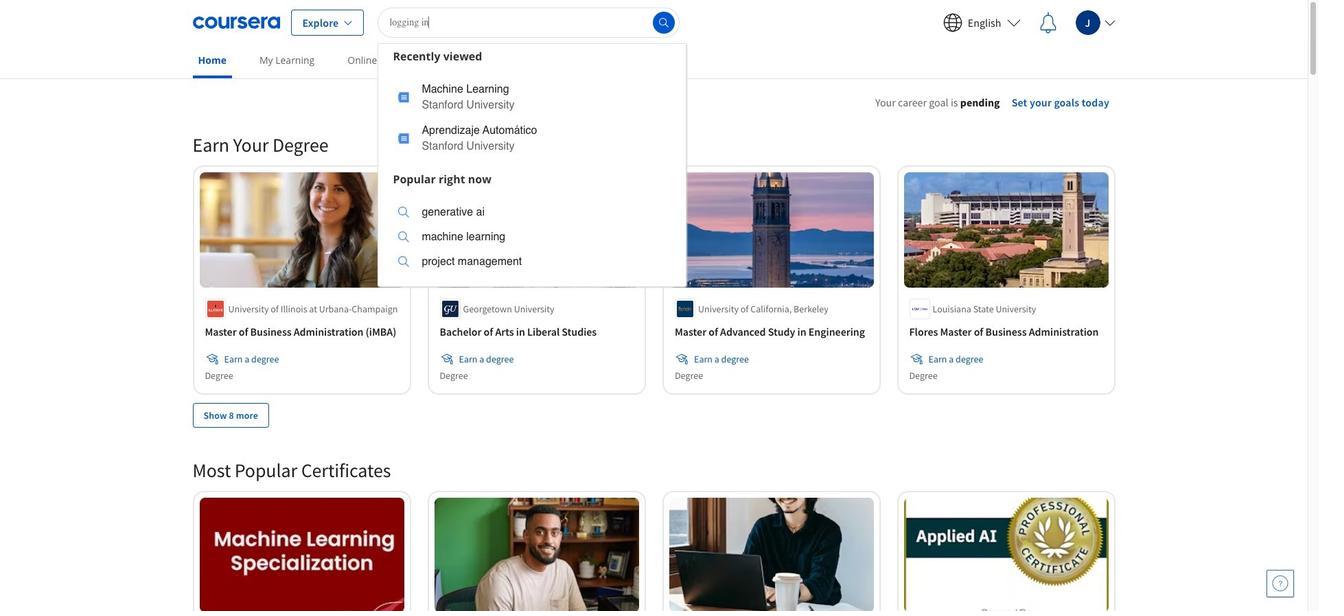 Task type: locate. For each thing, give the bounding box(es) containing it.
1 suggestion image image from the top
[[399, 92, 410, 103]]

region
[[818, 113, 1264, 249]]

None search field
[[378, 7, 687, 287]]

suggestion image image
[[399, 92, 410, 103], [399, 133, 410, 144], [399, 207, 410, 218], [399, 231, 410, 242], [399, 256, 410, 267]]

list box
[[379, 68, 686, 167], [379, 191, 686, 286]]

5 suggestion image image from the top
[[399, 256, 410, 267]]

2 list box from the top
[[379, 191, 686, 286]]

0 vertical spatial list box
[[379, 68, 686, 167]]

1 list box from the top
[[379, 68, 686, 167]]

1 vertical spatial list box
[[379, 191, 686, 286]]

2 suggestion image image from the top
[[399, 133, 410, 144]]

autocomplete results list box
[[378, 43, 687, 287]]

What do you want to learn? text field
[[378, 7, 680, 37]]



Task type: describe. For each thing, give the bounding box(es) containing it.
3 suggestion image image from the top
[[399, 207, 410, 218]]

coursera image
[[193, 11, 280, 33]]

help center image
[[1273, 576, 1289, 592]]

earn your degree collection element
[[184, 111, 1124, 450]]

4 suggestion image image from the top
[[399, 231, 410, 242]]

most popular certificates collection element
[[184, 436, 1124, 611]]



Task type: vqa. For each thing, say whether or not it's contained in the screenshot.
LIST BOX to the bottom
yes



